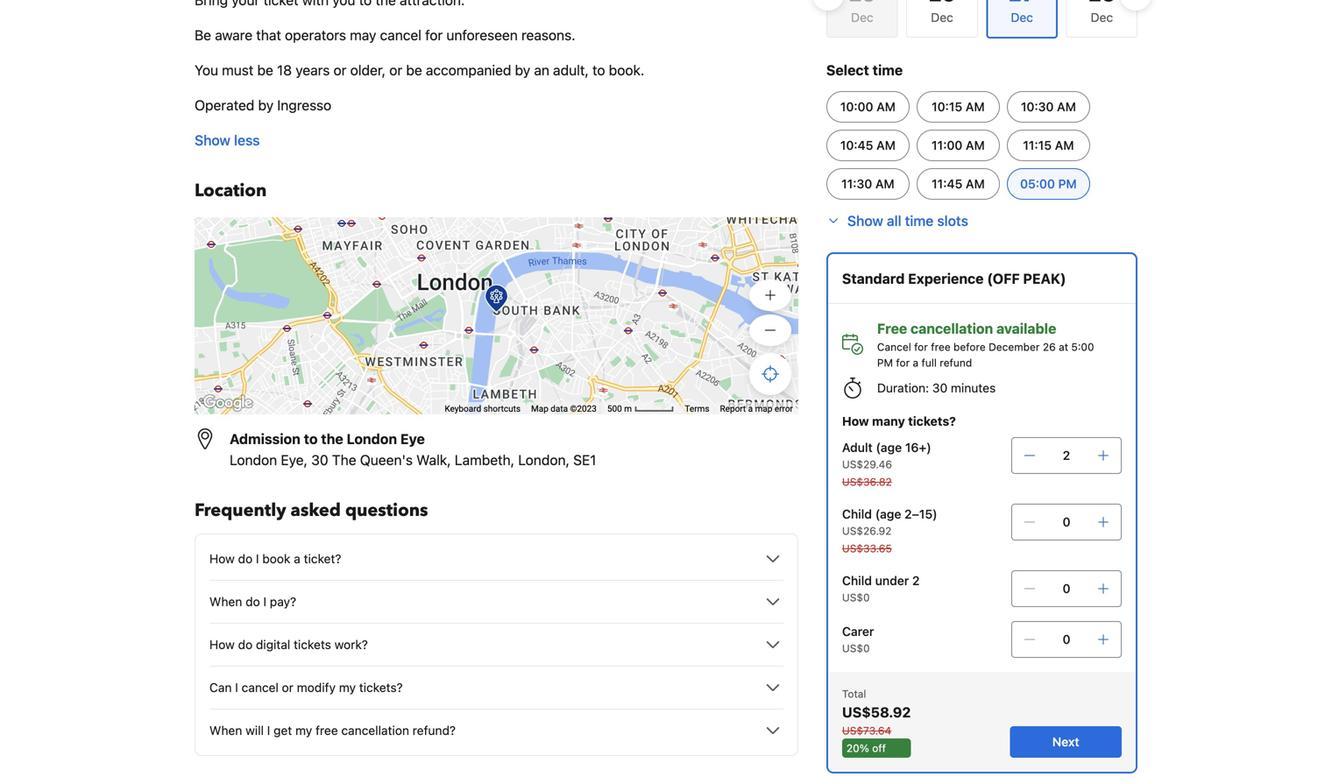 Task type: locate. For each thing, give the bounding box(es) containing it.
0 vertical spatial time
[[873, 62, 903, 78]]

am right 11:15
[[1055, 138, 1074, 153]]

eye,
[[281, 452, 308, 469]]

tickets? down work?
[[359, 681, 403, 695]]

(age inside child (age 2–15) us$26.92
[[875, 507, 901, 522]]

refund
[[940, 357, 972, 369]]

google image
[[199, 392, 257, 415]]

my
[[339, 681, 356, 695], [295, 724, 312, 738]]

admission
[[230, 431, 301, 447]]

0 for 2–15)
[[1063, 515, 1071, 529]]

am right the 10:15
[[966, 99, 985, 114]]

for up you must be 18 years or older, or be accompanied by an adult, to book.
[[425, 27, 443, 43]]

0 horizontal spatial my
[[295, 724, 312, 738]]

am right 10:30
[[1057, 99, 1076, 114]]

am for 10:45 am
[[877, 138, 896, 153]]

free up the "full"
[[931, 341, 951, 353]]

you
[[195, 62, 218, 78]]

refund?
[[413, 724, 456, 738]]

show
[[195, 132, 231, 149], [848, 213, 883, 229]]

0 vertical spatial by
[[515, 62, 530, 78]]

when left pay? at the bottom left
[[210, 595, 242, 609]]

or right years
[[334, 62, 347, 78]]

the
[[332, 452, 356, 469]]

cancellation up before
[[911, 320, 993, 337]]

am for 11:45 am
[[966, 177, 985, 191]]

1 vertical spatial when
[[210, 724, 242, 738]]

cancel inside dropdown button
[[242, 681, 279, 695]]

0 vertical spatial (age
[[876, 440, 902, 455]]

0 horizontal spatial show
[[195, 132, 231, 149]]

1 horizontal spatial dec button
[[907, 0, 978, 38]]

1 us$0 from the top
[[842, 592, 870, 604]]

0 vertical spatial how
[[842, 414, 869, 429]]

1 vertical spatial cancellation
[[341, 724, 409, 738]]

a left map
[[748, 404, 753, 414]]

am for 11:15 am
[[1055, 138, 1074, 153]]

how
[[842, 414, 869, 429], [210, 552, 235, 566], [210, 638, 235, 652]]

1 horizontal spatial to
[[593, 62, 605, 78]]

0 vertical spatial london
[[347, 431, 397, 447]]

show inside button
[[195, 132, 231, 149]]

how down frequently
[[210, 552, 235, 566]]

1 horizontal spatial dec
[[931, 10, 954, 25]]

1 horizontal spatial free
[[931, 341, 951, 353]]

pm down cancel
[[877, 357, 893, 369]]

be down be aware that operators may cancel for unforeseen reasons.
[[406, 62, 422, 78]]

cancellation left refund?
[[341, 724, 409, 738]]

11:15 am
[[1023, 138, 1074, 153]]

am
[[877, 99, 896, 114], [966, 99, 985, 114], [1057, 99, 1076, 114], [877, 138, 896, 153], [966, 138, 985, 153], [1055, 138, 1074, 153], [876, 177, 895, 191], [966, 177, 985, 191]]

0 horizontal spatial dec button
[[827, 0, 898, 38]]

tickets
[[294, 638, 331, 652]]

to
[[593, 62, 605, 78], [304, 431, 318, 447]]

0 vertical spatial my
[[339, 681, 356, 695]]

i for pay?
[[263, 595, 267, 609]]

child inside child under 2 us$0
[[842, 574, 872, 588]]

before
[[954, 341, 986, 353]]

i
[[256, 552, 259, 566], [263, 595, 267, 609], [235, 681, 238, 695], [267, 724, 270, 738]]

0 horizontal spatial time
[[873, 62, 903, 78]]

0 horizontal spatial free
[[316, 724, 338, 738]]

am right 10:00 on the right of the page
[[877, 99, 896, 114]]

cancel right can
[[242, 681, 279, 695]]

am for 10:00 am
[[877, 99, 896, 114]]

adult
[[842, 440, 873, 455]]

10:45 am
[[841, 138, 896, 153]]

0 vertical spatial cancel
[[380, 27, 422, 43]]

2 vertical spatial how
[[210, 638, 235, 652]]

1 horizontal spatial cancellation
[[911, 320, 993, 337]]

0 vertical spatial cancellation
[[911, 320, 993, 337]]

1 vertical spatial cancel
[[242, 681, 279, 695]]

an
[[534, 62, 550, 78]]

child inside child (age 2–15) us$26.92
[[842, 507, 872, 522]]

child
[[842, 507, 872, 522], [842, 574, 872, 588]]

2–15)
[[905, 507, 938, 522]]

terms
[[685, 404, 710, 414]]

be left 18
[[257, 62, 273, 78]]

1 horizontal spatial time
[[905, 213, 934, 229]]

i for book
[[256, 552, 259, 566]]

frequently asked questions
[[195, 499, 428, 523]]

map
[[531, 404, 549, 414]]

work?
[[335, 638, 368, 652]]

0 horizontal spatial cancellation
[[341, 724, 409, 738]]

when for when will i get my free cancellation refund?
[[210, 724, 242, 738]]

05:00
[[1020, 177, 1055, 191]]

1 horizontal spatial or
[[334, 62, 347, 78]]

how for how many tickets?
[[842, 414, 869, 429]]

0 horizontal spatial tickets?
[[359, 681, 403, 695]]

2 child from the top
[[842, 574, 872, 588]]

2 dec from the left
[[931, 10, 954, 25]]

when left will
[[210, 724, 242, 738]]

full
[[922, 357, 937, 369]]

1 vertical spatial pm
[[877, 357, 893, 369]]

0 horizontal spatial 30
[[311, 452, 328, 469]]

free right get at left bottom
[[316, 724, 338, 738]]

duration:
[[877, 381, 929, 395]]

child down us$33.65
[[842, 574, 872, 588]]

0 vertical spatial tickets?
[[908, 414, 956, 429]]

11:30
[[842, 177, 872, 191]]

i right can
[[235, 681, 238, 695]]

or right the older,
[[389, 62, 402, 78]]

dec
[[851, 10, 874, 25], [931, 10, 954, 25], [1091, 10, 1113, 25]]

show left "all"
[[848, 213, 883, 229]]

keyboard shortcuts button
[[445, 403, 521, 415]]

unforeseen
[[447, 27, 518, 43]]

1 vertical spatial free
[[316, 724, 338, 738]]

1 0 from the top
[[1063, 515, 1071, 529]]

1 vertical spatial for
[[914, 341, 928, 353]]

0 vertical spatial child
[[842, 507, 872, 522]]

20%
[[847, 742, 869, 755]]

a right book at the bottom of the page
[[294, 552, 301, 566]]

2 inside child under 2 us$0
[[912, 574, 920, 588]]

my right get at left bottom
[[295, 724, 312, 738]]

when do i pay? button
[[210, 592, 784, 613]]

pm right "05:00"
[[1059, 177, 1077, 191]]

us$0
[[842, 592, 870, 604], [842, 643, 870, 655]]

i left pay? at the bottom left
[[263, 595, 267, 609]]

0 horizontal spatial 2
[[912, 574, 920, 588]]

do left pay? at the bottom left
[[246, 595, 260, 609]]

carer us$0
[[842, 625, 874, 655]]

0 for 2
[[1063, 582, 1071, 596]]

child for child under 2
[[842, 574, 872, 588]]

free inside "dropdown button"
[[316, 724, 338, 738]]

us$0 up the carer
[[842, 592, 870, 604]]

1 horizontal spatial be
[[406, 62, 422, 78]]

many
[[872, 414, 905, 429]]

by left the ingresso
[[258, 97, 274, 114]]

tickets? up the 16+)
[[908, 414, 956, 429]]

i right will
[[267, 724, 270, 738]]

10:00 am
[[841, 99, 896, 114]]

1 dec from the left
[[851, 10, 874, 25]]

1 vertical spatial us$0
[[842, 643, 870, 655]]

my inside can i cancel or modify my tickets? dropdown button
[[339, 681, 356, 695]]

all
[[887, 213, 902, 229]]

time right select
[[873, 62, 903, 78]]

0 vertical spatial do
[[238, 552, 253, 566]]

how inside the how do i book a ticket? dropdown button
[[210, 552, 235, 566]]

adult (age 16+) us$29.46
[[842, 440, 932, 471]]

0 horizontal spatial or
[[282, 681, 294, 695]]

0 horizontal spatial london
[[230, 452, 277, 469]]

1 vertical spatial 30
[[311, 452, 328, 469]]

0 vertical spatial show
[[195, 132, 231, 149]]

time right "all"
[[905, 213, 934, 229]]

1 horizontal spatial pm
[[1059, 177, 1077, 191]]

1 when from the top
[[210, 595, 242, 609]]

how for how do digital tickets work?
[[210, 638, 235, 652]]

show inside button
[[848, 213, 883, 229]]

1 horizontal spatial my
[[339, 681, 356, 695]]

1 vertical spatial my
[[295, 724, 312, 738]]

data
[[551, 404, 568, 414]]

to left book.
[[593, 62, 605, 78]]

2 horizontal spatial dec
[[1091, 10, 1113, 25]]

3 dec button from the left
[[1066, 0, 1138, 38]]

my right the modify
[[339, 681, 356, 695]]

0
[[1063, 515, 1071, 529], [1063, 582, 1071, 596], [1063, 632, 1071, 647]]

when inside "dropdown button"
[[210, 724, 242, 738]]

region
[[813, 0, 1152, 46]]

next
[[1053, 735, 1080, 749]]

2 horizontal spatial dec button
[[1066, 0, 1138, 38]]

0 vertical spatial for
[[425, 27, 443, 43]]

0 horizontal spatial dec
[[851, 10, 874, 25]]

0 horizontal spatial a
[[294, 552, 301, 566]]

map region
[[0, 45, 882, 494]]

1 vertical spatial a
[[748, 404, 753, 414]]

london down admission
[[230, 452, 277, 469]]

report
[[720, 404, 746, 414]]

1 horizontal spatial show
[[848, 213, 883, 229]]

©2023
[[570, 404, 597, 414]]

for down cancel
[[896, 357, 910, 369]]

2 vertical spatial for
[[896, 357, 910, 369]]

child (age 2–15) us$26.92
[[842, 507, 938, 537]]

11:45 am
[[932, 177, 985, 191]]

shortcuts
[[484, 404, 521, 414]]

how up can
[[210, 638, 235, 652]]

0 vertical spatial 30
[[933, 381, 948, 395]]

2 us$0 from the top
[[842, 643, 870, 655]]

1 dec button from the left
[[827, 0, 898, 38]]

map
[[755, 404, 773, 414]]

2 vertical spatial do
[[238, 638, 253, 652]]

3 0 from the top
[[1063, 632, 1071, 647]]

1 horizontal spatial for
[[896, 357, 910, 369]]

how inside how do digital tickets work? dropdown button
[[210, 638, 235, 652]]

years
[[296, 62, 330, 78]]

or left the modify
[[282, 681, 294, 695]]

1 vertical spatial (age
[[875, 507, 901, 522]]

error
[[775, 404, 793, 414]]

am right 11:45
[[966, 177, 985, 191]]

am for 10:30 am
[[1057, 99, 1076, 114]]

0 horizontal spatial to
[[304, 431, 318, 447]]

i inside "dropdown button"
[[267, 724, 270, 738]]

1 vertical spatial time
[[905, 213, 934, 229]]

(age up us$26.92
[[875, 507, 901, 522]]

am right 11:30
[[876, 177, 895, 191]]

0 vertical spatial us$0
[[842, 592, 870, 604]]

2 be from the left
[[406, 62, 422, 78]]

cancel
[[380, 27, 422, 43], [242, 681, 279, 695]]

us$0 down the carer
[[842, 643, 870, 655]]

1 vertical spatial show
[[848, 213, 883, 229]]

slots
[[937, 213, 969, 229]]

peak)
[[1023, 270, 1066, 287]]

how for how do i book a ticket?
[[210, 552, 235, 566]]

1 vertical spatial tickets?
[[359, 681, 403, 695]]

do inside dropdown button
[[238, 638, 253, 652]]

off
[[872, 742, 886, 755]]

total us$58.92 us$73.64 20% off
[[842, 688, 911, 755]]

0 vertical spatial a
[[913, 357, 919, 369]]

1 vertical spatial to
[[304, 431, 318, 447]]

time
[[873, 62, 903, 78], [905, 213, 934, 229]]

when will i get my free cancellation refund?
[[210, 724, 456, 738]]

that
[[256, 27, 281, 43]]

30 down the "full"
[[933, 381, 948, 395]]

(age down many
[[876, 440, 902, 455]]

for
[[425, 27, 443, 43], [914, 341, 928, 353], [896, 357, 910, 369]]

am for 10:15 am
[[966, 99, 985, 114]]

december
[[989, 341, 1040, 353]]

report a map error link
[[720, 404, 793, 414]]

time inside button
[[905, 213, 934, 229]]

2 vertical spatial 0
[[1063, 632, 1071, 647]]

1 horizontal spatial 2
[[1063, 448, 1071, 463]]

1 vertical spatial by
[[258, 97, 274, 114]]

1 child from the top
[[842, 507, 872, 522]]

cancel
[[877, 341, 911, 353]]

how up adult
[[842, 414, 869, 429]]

admission to the london eye london eye, 30 the queen's walk, lambeth, london, se1
[[230, 431, 596, 469]]

do
[[238, 552, 253, 566], [246, 595, 260, 609], [238, 638, 253, 652]]

1 vertical spatial how
[[210, 552, 235, 566]]

0 horizontal spatial by
[[258, 97, 274, 114]]

free inside free cancellation available cancel for free before december 26 at 5:00 pm for a full refund
[[931, 341, 951, 353]]

us$0 inside child under 2 us$0
[[842, 592, 870, 604]]

pm
[[1059, 177, 1077, 191], [877, 357, 893, 369]]

10:15 am
[[932, 99, 985, 114]]

2 vertical spatial a
[[294, 552, 301, 566]]

show left less
[[195, 132, 231, 149]]

how do digital tickets work? button
[[210, 635, 784, 656]]

adult,
[[553, 62, 589, 78]]

to left the on the left bottom of the page
[[304, 431, 318, 447]]

0 horizontal spatial cancel
[[242, 681, 279, 695]]

2 0 from the top
[[1063, 582, 1071, 596]]

1 horizontal spatial a
[[748, 404, 753, 414]]

when for when do i pay?
[[210, 595, 242, 609]]

for up the "full"
[[914, 341, 928, 353]]

2 when from the top
[[210, 724, 242, 738]]

i left book at the bottom of the page
[[256, 552, 259, 566]]

a left the "full"
[[913, 357, 919, 369]]

pm inside free cancellation available cancel for free before december 26 at 5:00 pm for a full refund
[[877, 357, 893, 369]]

child under 2 us$0
[[842, 574, 920, 604]]

my inside the when will i get my free cancellation refund? "dropdown button"
[[295, 724, 312, 738]]

1 vertical spatial london
[[230, 452, 277, 469]]

do left book at the bottom of the page
[[238, 552, 253, 566]]

or
[[334, 62, 347, 78], [389, 62, 402, 78], [282, 681, 294, 695]]

0 horizontal spatial pm
[[877, 357, 893, 369]]

keyboard shortcuts
[[445, 404, 521, 414]]

10:00
[[841, 99, 873, 114]]

1 vertical spatial child
[[842, 574, 872, 588]]

when inside dropdown button
[[210, 595, 242, 609]]

0 vertical spatial 0
[[1063, 515, 1071, 529]]

how do digital tickets work?
[[210, 638, 368, 652]]

am right 10:45
[[877, 138, 896, 153]]

1 vertical spatial do
[[246, 595, 260, 609]]

2 horizontal spatial a
[[913, 357, 919, 369]]

cancel right may
[[380, 27, 422, 43]]

30 inside admission to the london eye london eye, 30 the queen's walk, lambeth, london, se1
[[311, 452, 328, 469]]

0 vertical spatial free
[[931, 341, 951, 353]]

cancellation
[[911, 320, 993, 337], [341, 724, 409, 738]]

0 vertical spatial when
[[210, 595, 242, 609]]

do left digital
[[238, 638, 253, 652]]

(age inside adult (age 16+) us$29.46
[[876, 440, 902, 455]]

by left an
[[515, 62, 530, 78]]

1 horizontal spatial by
[[515, 62, 530, 78]]

1 vertical spatial 0
[[1063, 582, 1071, 596]]

5:00
[[1072, 341, 1094, 353]]

show less button
[[195, 130, 260, 151]]

pay?
[[270, 595, 296, 609]]

1 vertical spatial 2
[[912, 574, 920, 588]]

0 vertical spatial to
[[593, 62, 605, 78]]

child up us$26.92
[[842, 507, 872, 522]]

am right 11:00
[[966, 138, 985, 153]]

i inside dropdown button
[[235, 681, 238, 695]]

0 horizontal spatial be
[[257, 62, 273, 78]]

30 left the
[[311, 452, 328, 469]]

london up queen's
[[347, 431, 397, 447]]

to inside admission to the london eye london eye, 30 the queen's walk, lambeth, london, se1
[[304, 431, 318, 447]]

a
[[913, 357, 919, 369], [748, 404, 753, 414], [294, 552, 301, 566]]

free cancellation available cancel for free before december 26 at 5:00 pm for a full refund
[[877, 320, 1094, 369]]



Task type: describe. For each thing, give the bounding box(es) containing it.
cancellation inside free cancellation available cancel for free before december 26 at 5:00 pm for a full refund
[[911, 320, 993, 337]]

1 horizontal spatial london
[[347, 431, 397, 447]]

less
[[234, 132, 260, 149]]

older,
[[350, 62, 386, 78]]

duration: 30 minutes
[[877, 381, 996, 395]]

standard experience (off peak)
[[842, 270, 1066, 287]]

may
[[350, 27, 376, 43]]

1 be from the left
[[257, 62, 273, 78]]

i for get
[[267, 724, 270, 738]]

must
[[222, 62, 254, 78]]

am for 11:30 am
[[876, 177, 895, 191]]

region containing dec
[[813, 0, 1152, 46]]

total
[[842, 688, 866, 700]]

ticket?
[[304, 552, 341, 566]]

when do i pay?
[[210, 595, 296, 609]]

show for show all time slots
[[848, 213, 883, 229]]

10:30 am
[[1021, 99, 1076, 114]]

queen's
[[360, 452, 413, 469]]

accompanied
[[426, 62, 511, 78]]

a inside free cancellation available cancel for free before december 26 at 5:00 pm for a full refund
[[913, 357, 919, 369]]

500 m
[[607, 404, 634, 414]]

be
[[195, 27, 211, 43]]

show less
[[195, 132, 260, 149]]

05:00 pm
[[1020, 177, 1077, 191]]

us$36.82
[[842, 476, 892, 488]]

modify
[[297, 681, 336, 695]]

do for tickets
[[238, 638, 253, 652]]

am for 11:00 am
[[966, 138, 985, 153]]

the
[[321, 431, 343, 447]]

se1
[[573, 452, 596, 469]]

2 horizontal spatial or
[[389, 62, 402, 78]]

reasons.
[[522, 27, 576, 43]]

0 vertical spatial pm
[[1059, 177, 1077, 191]]

11:15
[[1023, 138, 1052, 153]]

asked
[[291, 499, 341, 523]]

be aware that operators may cancel for unforeseen reasons.
[[195, 27, 576, 43]]

(off
[[987, 270, 1020, 287]]

digital
[[256, 638, 290, 652]]

2 horizontal spatial for
[[914, 341, 928, 353]]

10:45
[[841, 138, 873, 153]]

10:30
[[1021, 99, 1054, 114]]

16+)
[[905, 440, 932, 455]]

you must be 18 years or older, or be accompanied by an adult, to book.
[[195, 62, 645, 78]]

us$73.64
[[842, 725, 892, 737]]

how do i book a ticket? button
[[210, 549, 784, 570]]

questions
[[345, 499, 428, 523]]

m
[[624, 404, 632, 414]]

1 horizontal spatial tickets?
[[908, 414, 956, 429]]

aware
[[215, 27, 253, 43]]

1 horizontal spatial cancel
[[380, 27, 422, 43]]

(age for adult
[[876, 440, 902, 455]]

or inside dropdown button
[[282, 681, 294, 695]]

500
[[607, 404, 622, 414]]

free
[[877, 320, 907, 337]]

free for cancellation
[[931, 341, 951, 353]]

carer
[[842, 625, 874, 639]]

10:15
[[932, 99, 963, 114]]

us$26.92
[[842, 525, 892, 537]]

11:45
[[932, 177, 963, 191]]

when will i get my free cancellation refund? button
[[210, 721, 784, 742]]

map data ©2023
[[531, 404, 597, 414]]

0 vertical spatial 2
[[1063, 448, 1071, 463]]

a inside dropdown button
[[294, 552, 301, 566]]

can i cancel or modify my tickets?
[[210, 681, 403, 695]]

2 dec button from the left
[[907, 0, 978, 38]]

tickets? inside dropdown button
[[359, 681, 403, 695]]

us$33.65
[[842, 543, 892, 555]]

3 dec from the left
[[1091, 10, 1113, 25]]

11:00 am
[[932, 138, 985, 153]]

11:30 am
[[842, 177, 895, 191]]

show all time slots
[[848, 213, 969, 229]]

show all time slots button
[[827, 210, 969, 231]]

500 m button
[[602, 402, 680, 415]]

operated
[[195, 97, 255, 114]]

11:00
[[932, 138, 963, 153]]

minutes
[[951, 381, 996, 395]]

at
[[1059, 341, 1069, 353]]

1 horizontal spatial 30
[[933, 381, 948, 395]]

frequently
[[195, 499, 286, 523]]

do for book
[[238, 552, 253, 566]]

free for will
[[316, 724, 338, 738]]

(age for child
[[875, 507, 901, 522]]

can i cancel or modify my tickets? button
[[210, 678, 784, 699]]

operated by ingresso
[[195, 97, 332, 114]]

how many tickets?
[[842, 414, 956, 429]]

cancellation inside "dropdown button"
[[341, 724, 409, 738]]

standard
[[842, 270, 905, 287]]

do for pay?
[[246, 595, 260, 609]]

select time
[[827, 62, 903, 78]]

book
[[262, 552, 291, 566]]

0 horizontal spatial for
[[425, 27, 443, 43]]

walk,
[[417, 452, 451, 469]]

child for child (age 2–15)
[[842, 507, 872, 522]]

us$0 inside the carer us$0
[[842, 643, 870, 655]]

show for show less
[[195, 132, 231, 149]]

available
[[997, 320, 1057, 337]]

keyboard
[[445, 404, 481, 414]]



Task type: vqa. For each thing, say whether or not it's contained in the screenshot.
(age
yes



